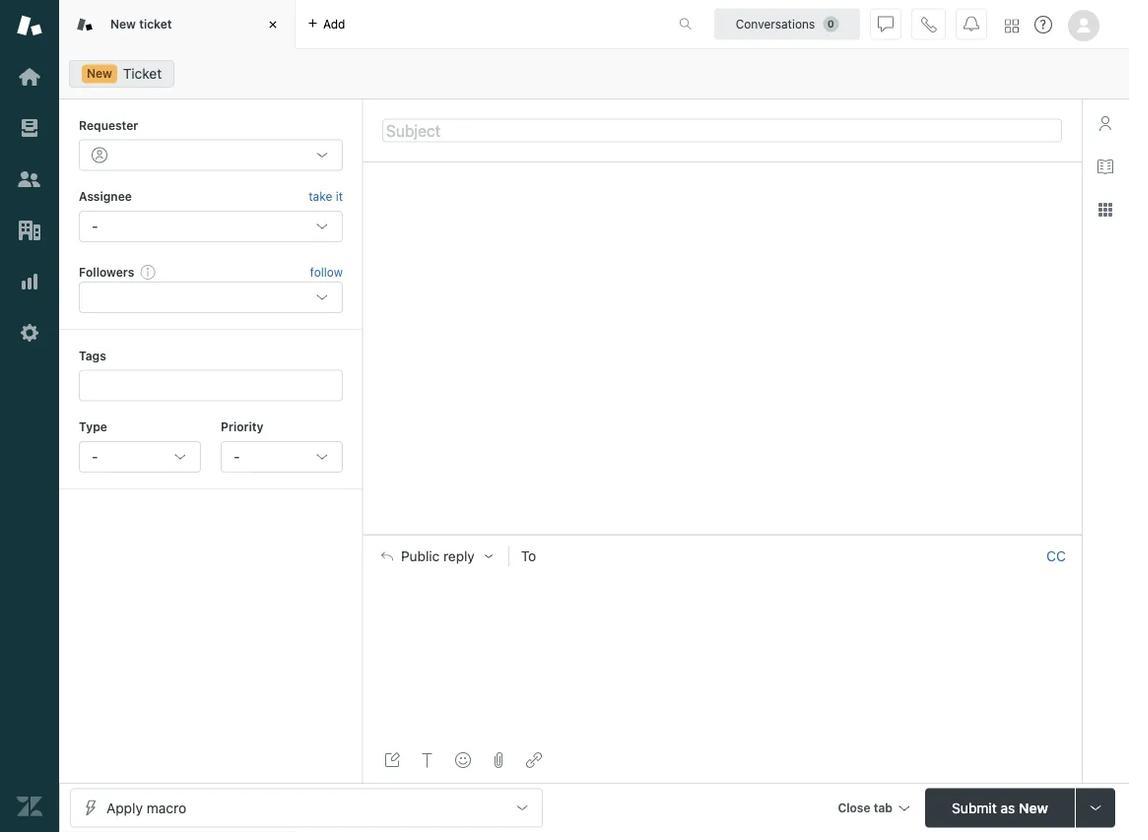 Task type: locate. For each thing, give the bounding box(es) containing it.
ticket
[[123, 66, 162, 82]]

- button
[[79, 441, 201, 473], [221, 441, 343, 473]]

minimize composer image
[[714, 527, 730, 543]]

as
[[1000, 800, 1015, 816]]

submit as new
[[952, 800, 1048, 816]]

- down assignee on the top left
[[92, 218, 98, 234]]

- down priority
[[233, 449, 240, 465]]

new
[[110, 17, 136, 31], [87, 67, 112, 80], [1019, 800, 1048, 816]]

new left the ticket
[[87, 67, 112, 80]]

0 horizontal spatial - button
[[79, 441, 201, 473]]

new for new ticket
[[110, 17, 136, 31]]

- inside assignee element
[[92, 218, 98, 234]]

1 vertical spatial new
[[87, 67, 112, 80]]

apps image
[[1098, 202, 1113, 218]]

public reply button
[[364, 536, 508, 577]]

take
[[309, 190, 332, 203]]

macro
[[146, 800, 186, 816]]

cc button
[[1046, 548, 1066, 566]]

new inside the secondary element
[[87, 67, 112, 80]]

get started image
[[17, 64, 42, 90]]

zendesk support image
[[17, 13, 42, 38]]

apply
[[106, 800, 143, 816]]

0 vertical spatial new
[[110, 17, 136, 31]]

2 vertical spatial new
[[1019, 800, 1048, 816]]

it
[[336, 190, 343, 203]]

2 - button from the left
[[221, 441, 343, 473]]

new inside tab
[[110, 17, 136, 31]]

views image
[[17, 115, 42, 141]]

button displays agent's chat status as invisible. image
[[878, 16, 894, 32]]

add button
[[296, 0, 357, 48]]

customers image
[[17, 167, 42, 192]]

-
[[92, 218, 98, 234], [92, 449, 98, 465], [233, 449, 240, 465]]

take it
[[309, 190, 343, 203]]

apply macro
[[106, 800, 186, 816]]

- button down the type
[[79, 441, 201, 473]]

followers element
[[79, 282, 343, 313]]

secondary element
[[59, 54, 1129, 94]]

draft mode image
[[384, 753, 400, 768]]

assignee element
[[79, 211, 343, 242]]

- button for type
[[79, 441, 201, 473]]

add
[[323, 17, 345, 31]]

priority
[[221, 420, 263, 434]]

conversations button
[[714, 8, 860, 40]]

new right as
[[1019, 800, 1048, 816]]

1 horizontal spatial - button
[[221, 441, 343, 473]]

followers
[[79, 265, 134, 279]]

1 - button from the left
[[79, 441, 201, 473]]

- down the type
[[92, 449, 98, 465]]

take it button
[[309, 187, 343, 207]]

main element
[[0, 0, 59, 833]]

new ticket
[[110, 17, 172, 31]]

Subject field
[[382, 119, 1062, 142]]

add attachment image
[[491, 753, 506, 768]]

close image
[[263, 15, 283, 34]]

new for new
[[87, 67, 112, 80]]

type
[[79, 420, 107, 434]]

requester element
[[79, 139, 343, 171]]

new left "ticket" at the top
[[110, 17, 136, 31]]

close
[[838, 801, 870, 815]]

tab
[[874, 801, 893, 815]]

- button down priority
[[221, 441, 343, 473]]

reporting image
[[17, 269, 42, 295]]



Task type: vqa. For each thing, say whether or not it's contained in the screenshot.
left i'm
no



Task type: describe. For each thing, give the bounding box(es) containing it.
reply
[[443, 548, 475, 565]]

add link (cmd k) image
[[526, 753, 542, 768]]

zendesk products image
[[1005, 19, 1019, 33]]

- for type
[[92, 449, 98, 465]]

customer context image
[[1098, 115, 1113, 131]]

new ticket tab
[[59, 0, 296, 49]]

cc
[[1046, 548, 1066, 565]]

close tab
[[838, 801, 893, 815]]

format text image
[[420, 753, 435, 768]]

tags
[[79, 349, 106, 363]]

info on adding followers image
[[140, 264, 156, 280]]

requester
[[79, 118, 138, 132]]

tabs tab list
[[59, 0, 658, 49]]

conversations
[[736, 17, 815, 31]]

displays possible ticket submission types image
[[1088, 800, 1103, 816]]

notifications image
[[964, 16, 979, 32]]

assignee
[[79, 190, 132, 203]]

- for priority
[[233, 449, 240, 465]]

public
[[401, 548, 440, 565]]

knowledge image
[[1098, 159, 1113, 174]]

submit
[[952, 800, 997, 816]]

organizations image
[[17, 218, 42, 243]]

- button for priority
[[221, 441, 343, 473]]

close tab button
[[829, 789, 917, 831]]

follow button
[[310, 263, 343, 281]]

follow
[[310, 265, 343, 279]]

to
[[521, 548, 536, 565]]

admin image
[[17, 320, 42, 346]]

zendesk image
[[17, 794, 42, 820]]

ticket
[[139, 17, 172, 31]]

insert emojis image
[[455, 753, 471, 768]]

public reply
[[401, 548, 475, 565]]

get help image
[[1034, 16, 1052, 33]]



